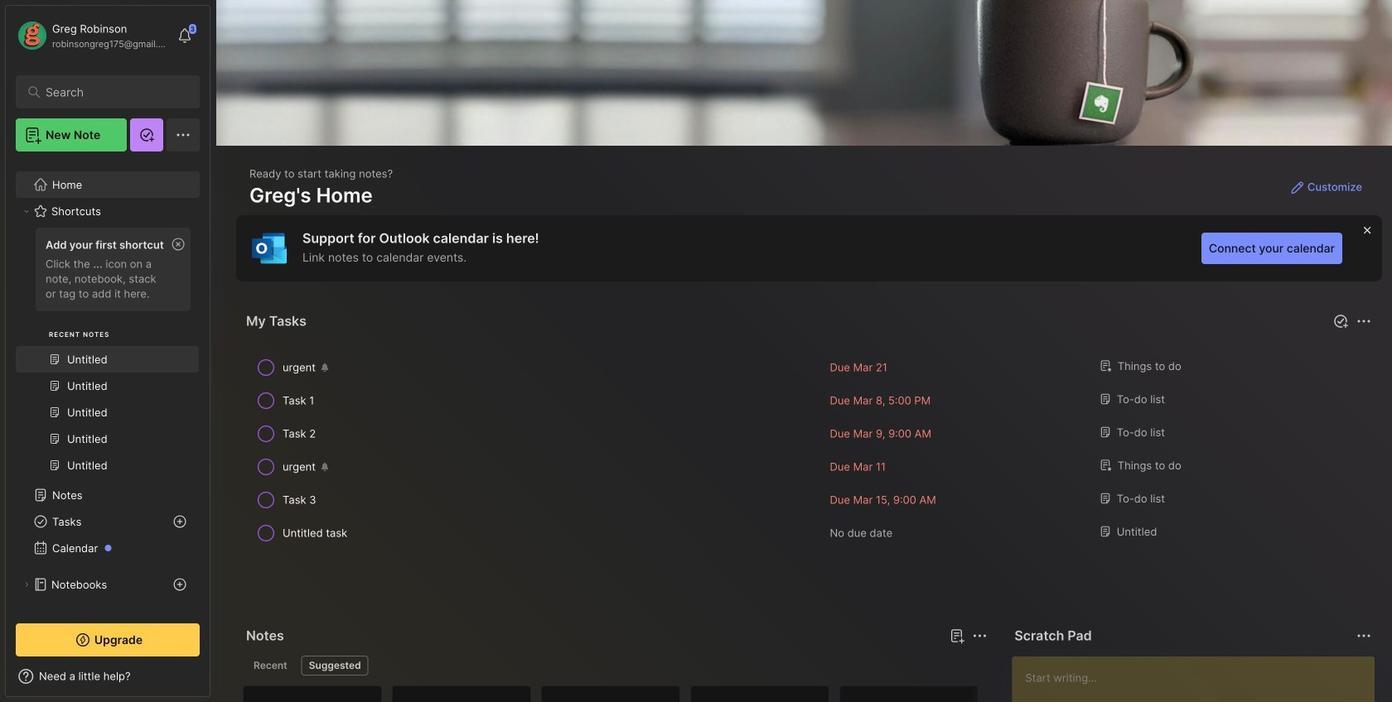 Task type: locate. For each thing, give the bounding box(es) containing it.
tree
[[6, 162, 210, 688]]

tree inside main element
[[6, 162, 210, 688]]

None search field
[[46, 82, 178, 102]]

1 horizontal spatial tab
[[302, 656, 369, 676]]

tab list
[[246, 656, 985, 676]]

expand notebooks image
[[22, 580, 31, 590]]

group
[[16, 223, 199, 489]]

2 tab from the left
[[302, 656, 369, 676]]

tab
[[246, 656, 295, 676], [302, 656, 369, 676]]

group inside tree
[[16, 223, 199, 489]]

0 horizontal spatial tab
[[246, 656, 295, 676]]

Start writing… text field
[[1026, 657, 1374, 703]]

row group
[[243, 351, 1376, 550], [243, 686, 1393, 703]]

0 vertical spatial row group
[[243, 351, 1376, 550]]

1 vertical spatial row group
[[243, 686, 1393, 703]]

More actions field
[[968, 625, 992, 648]]

Account field
[[16, 19, 169, 52]]

2 row group from the top
[[243, 686, 1393, 703]]

main element
[[0, 0, 216, 703]]



Task type: describe. For each thing, give the bounding box(es) containing it.
1 tab from the left
[[246, 656, 295, 676]]

1 row group from the top
[[243, 351, 1376, 550]]

new task image
[[1333, 313, 1349, 330]]

WHAT'S NEW field
[[6, 664, 210, 690]]

Search text field
[[46, 85, 178, 100]]

more actions image
[[970, 627, 990, 647]]

click to collapse image
[[209, 672, 222, 692]]

none search field inside main element
[[46, 82, 178, 102]]



Task type: vqa. For each thing, say whether or not it's contained in the screenshot.
expand notebooks icon
yes



